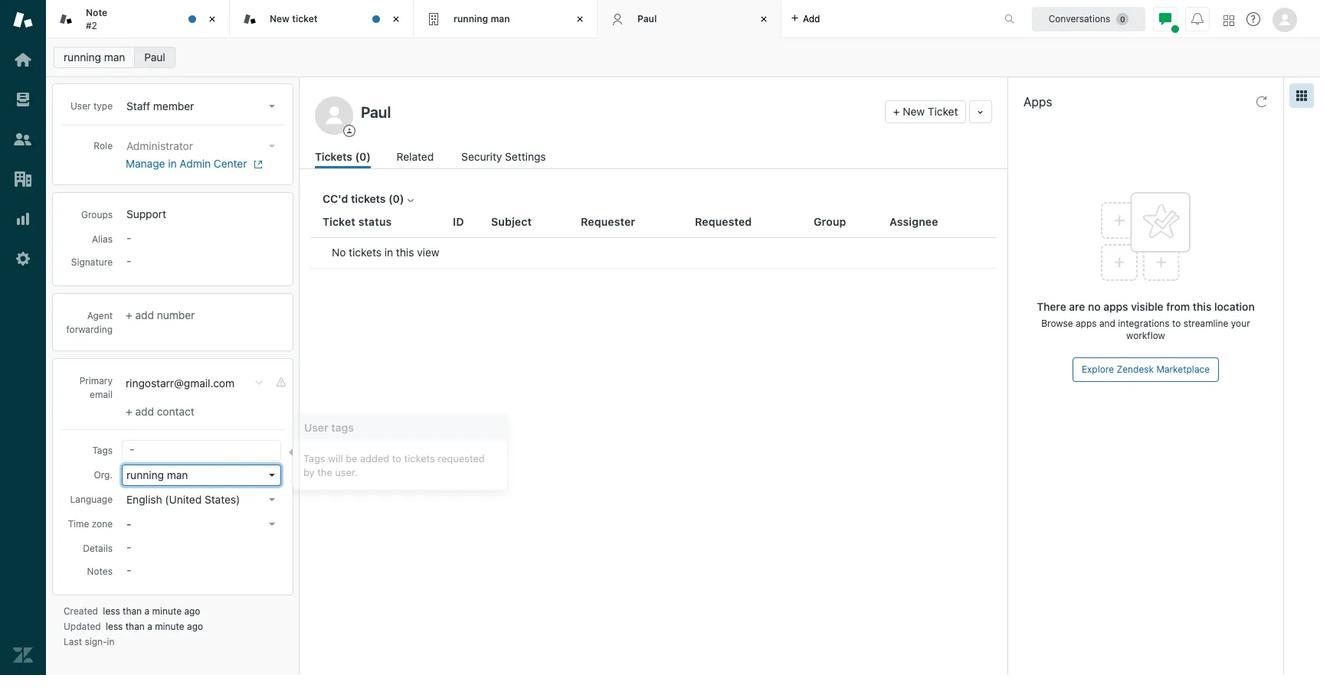 Task type: describe. For each thing, give the bounding box(es) containing it.
email
[[90, 389, 113, 401]]

views image
[[13, 90, 33, 110]]

signature
[[71, 257, 113, 268]]

running man for the running man tab
[[454, 13, 510, 24]]

man for running man button
[[167, 469, 188, 482]]

agent forwarding
[[66, 310, 113, 336]]

there
[[1037, 300, 1066, 313]]

from
[[1166, 300, 1190, 313]]

tags for tags
[[92, 445, 113, 457]]

sign-
[[85, 637, 107, 648]]

customers image
[[13, 129, 33, 149]]

zendesk products image
[[1224, 15, 1234, 26]]

to inside there are no apps visible from this location browse apps and integrations to streamline your workflow
[[1172, 318, 1181, 329]]

alias
[[92, 234, 113, 245]]

be
[[346, 453, 357, 465]]

staff
[[126, 100, 150, 113]]

running inside 'secondary' element
[[64, 51, 101, 64]]

conversations button
[[1032, 7, 1145, 31]]

groups
[[81, 209, 113, 221]]

arrow down image for english (united states)
[[269, 499, 275, 502]]

close image inside tab
[[205, 11, 220, 27]]

support
[[126, 208, 166, 221]]

tags for tags will be added to tickets requested by the user.
[[303, 453, 325, 465]]

security
[[461, 150, 502, 163]]

new ticket
[[270, 13, 318, 24]]

grid containing ticket status
[[300, 207, 1008, 676]]

role
[[94, 140, 113, 152]]

zendesk
[[1117, 364, 1154, 375]]

paul inside tab
[[637, 13, 657, 24]]

cc'd tickets (0)
[[323, 192, 404, 205]]

organizations image
[[13, 169, 33, 189]]

number
[[157, 309, 195, 322]]

are
[[1069, 300, 1085, 313]]

streamline
[[1184, 318, 1229, 329]]

1 vertical spatial than
[[125, 621, 145, 633]]

id
[[453, 215, 464, 228]]

visible
[[1131, 300, 1164, 313]]

+ for + add number
[[126, 309, 132, 322]]

running man button
[[122, 465, 281, 487]]

2 horizontal spatial in
[[384, 246, 393, 259]]

english (united states) button
[[122, 490, 281, 511]]

apps image
[[1296, 90, 1308, 102]]

0 vertical spatial ago
[[184, 606, 200, 618]]

no
[[332, 246, 346, 259]]

+ for + new ticket
[[893, 105, 900, 118]]

zendesk image
[[13, 646, 33, 666]]

arrow down image for man
[[269, 474, 275, 477]]

related link
[[396, 149, 436, 169]]

tickets (0)
[[315, 150, 371, 163]]

new ticket tab
[[230, 0, 414, 38]]

running man link
[[54, 47, 135, 68]]

english (united states)
[[126, 493, 240, 506]]

org.
[[94, 470, 113, 481]]

in inside created less than a minute ago updated less than a minute ago last sign-in
[[107, 637, 115, 648]]

workflow
[[1126, 330, 1165, 342]]

admin
[[180, 157, 211, 170]]

language
[[70, 494, 113, 506]]

paul link
[[134, 47, 175, 68]]

by
[[303, 467, 315, 479]]

1 vertical spatial (0)
[[389, 192, 404, 205]]

tabs tab list
[[46, 0, 988, 38]]

+ new ticket
[[893, 105, 958, 118]]

last
[[64, 637, 82, 648]]

button displays agent's chat status as online. image
[[1159, 13, 1172, 25]]

+ add contact
[[126, 405, 194, 418]]

administrator button
[[122, 136, 281, 157]]

assignee
[[890, 215, 938, 228]]

your
[[1231, 318, 1250, 329]]

manage
[[126, 157, 165, 170]]

user type
[[71, 100, 113, 112]]

paul tab
[[598, 0, 782, 38]]

arrow down image for administrator
[[269, 145, 275, 148]]

user tags
[[304, 422, 354, 435]]

security settings link
[[461, 149, 550, 169]]

notes
[[87, 566, 113, 578]]

apps
[[1024, 95, 1052, 109]]

close image for running man
[[572, 11, 588, 27]]

to inside tags will be added to tickets requested by the user.
[[392, 453, 401, 465]]

requested
[[695, 215, 752, 228]]

add for add contact
[[135, 405, 154, 418]]

location
[[1214, 300, 1255, 313]]

staff member button
[[122, 96, 281, 117]]

1 vertical spatial apps
[[1076, 318, 1097, 329]]

view
[[417, 246, 439, 259]]

agent
[[87, 310, 113, 322]]

- field
[[123, 441, 281, 458]]

group
[[814, 215, 846, 228]]

updated
[[64, 621, 101, 633]]

tickets inside tags will be added to tickets requested by the user.
[[404, 453, 435, 465]]

running for running man button
[[126, 469, 164, 482]]

paul inside 'secondary' element
[[144, 51, 165, 64]]

related
[[396, 150, 434, 163]]

tickets for no
[[349, 246, 382, 259]]

time
[[68, 519, 89, 530]]

1 vertical spatial less
[[106, 621, 123, 633]]

tickets
[[315, 150, 352, 163]]

tags
[[331, 422, 354, 435]]

created
[[64, 606, 98, 618]]

user for user tags
[[304, 422, 328, 435]]

there are no apps visible from this location browse apps and integrations to streamline your workflow
[[1037, 300, 1255, 342]]

note #2
[[86, 7, 107, 31]]

english
[[126, 493, 162, 506]]

forwarding
[[66, 324, 113, 336]]

get help image
[[1247, 12, 1260, 26]]

primary
[[79, 375, 113, 387]]

zone
[[92, 519, 113, 530]]

0 vertical spatial in
[[168, 157, 177, 170]]



Task type: locate. For each thing, give the bounding box(es) containing it.
1 arrow down image from the top
[[269, 145, 275, 148]]

0 vertical spatial tickets
[[351, 192, 386, 205]]

3 arrow down image from the top
[[269, 523, 275, 526]]

0 vertical spatial +
[[893, 105, 900, 118]]

manage in admin center link
[[126, 157, 275, 171]]

- button
[[122, 514, 281, 536]]

tickets up status
[[351, 192, 386, 205]]

1 arrow down image from the top
[[269, 105, 275, 108]]

2 vertical spatial in
[[107, 637, 115, 648]]

less up sign- at the bottom of the page
[[106, 621, 123, 633]]

2 vertical spatial tickets
[[404, 453, 435, 465]]

paul up 'secondary' element on the top of the page
[[637, 13, 657, 24]]

created less than a minute ago updated less than a minute ago last sign-in
[[64, 606, 203, 648]]

0 vertical spatial (0)
[[355, 150, 371, 163]]

0 horizontal spatial running man
[[64, 51, 125, 64]]

0 vertical spatial running man
[[454, 13, 510, 24]]

close image
[[205, 11, 220, 27], [572, 11, 588, 27], [756, 11, 772, 27]]

1 vertical spatial add
[[135, 309, 154, 322]]

will
[[328, 453, 343, 465]]

0 horizontal spatial (0)
[[355, 150, 371, 163]]

0 horizontal spatial new
[[270, 13, 290, 24]]

0 vertical spatial arrow down image
[[269, 145, 275, 148]]

staff member
[[126, 100, 194, 113]]

+ for + add contact
[[126, 405, 132, 418]]

man
[[491, 13, 510, 24], [104, 51, 125, 64], [167, 469, 188, 482]]

0 vertical spatial man
[[491, 13, 510, 24]]

status
[[358, 215, 392, 228]]

ticket
[[928, 105, 958, 118], [323, 215, 355, 228]]

tickets left requested
[[404, 453, 435, 465]]

user for user type
[[71, 100, 91, 112]]

1 vertical spatial tickets
[[349, 246, 382, 259]]

running man inside tab
[[454, 13, 510, 24]]

a right updated
[[147, 621, 152, 633]]

cc'd
[[323, 192, 348, 205]]

1 vertical spatial arrow down image
[[269, 499, 275, 502]]

1 vertical spatial this
[[1193, 300, 1212, 313]]

0 horizontal spatial ticket
[[323, 215, 355, 228]]

minute
[[152, 606, 182, 618], [155, 621, 184, 633]]

0 vertical spatial less
[[103, 606, 120, 618]]

0 vertical spatial minute
[[152, 606, 182, 618]]

user.
[[335, 467, 358, 479]]

1 horizontal spatial user
[[304, 422, 328, 435]]

ringostarr@gmail.com
[[126, 377, 235, 390]]

1 vertical spatial minute
[[155, 621, 184, 633]]

ticket inside button
[[928, 105, 958, 118]]

0 vertical spatial paul
[[637, 13, 657, 24]]

apps
[[1103, 300, 1128, 313], [1076, 318, 1097, 329]]

2 horizontal spatial running
[[454, 13, 488, 24]]

arrow down image inside staff member 'button'
[[269, 105, 275, 108]]

1 vertical spatial to
[[392, 453, 401, 465]]

running down #2
[[64, 51, 101, 64]]

administrator
[[126, 139, 193, 152]]

arrow down image inside english (united states) button
[[269, 499, 275, 502]]

this left the view
[[396, 246, 414, 259]]

close image inside paul tab
[[756, 11, 772, 27]]

0 vertical spatial this
[[396, 246, 414, 259]]

explore
[[1082, 364, 1114, 375]]

zendesk support image
[[13, 10, 33, 30]]

running man tab
[[414, 0, 598, 38]]

explore zendesk marketplace button
[[1073, 358, 1219, 382]]

1 horizontal spatial apps
[[1103, 300, 1128, 313]]

ticket inside grid
[[323, 215, 355, 228]]

1 vertical spatial in
[[384, 246, 393, 259]]

apps up and
[[1103, 300, 1128, 313]]

running
[[454, 13, 488, 24], [64, 51, 101, 64], [126, 469, 164, 482]]

2 horizontal spatial man
[[491, 13, 510, 24]]

a right "created"
[[144, 606, 149, 618]]

1 vertical spatial +
[[126, 309, 132, 322]]

3 close image from the left
[[756, 11, 772, 27]]

running man inside button
[[126, 469, 188, 482]]

less right "created"
[[103, 606, 120, 618]]

0 horizontal spatial close image
[[205, 11, 220, 27]]

1 vertical spatial man
[[104, 51, 125, 64]]

tags up by
[[303, 453, 325, 465]]

arrow down image inside running man button
[[269, 474, 275, 477]]

1 vertical spatial running
[[64, 51, 101, 64]]

2 horizontal spatial running man
[[454, 13, 510, 24]]

1 vertical spatial running man
[[64, 51, 125, 64]]

1 vertical spatial ago
[[187, 621, 203, 633]]

in right the last
[[107, 637, 115, 648]]

0 horizontal spatial apps
[[1076, 318, 1097, 329]]

tickets for cc'd
[[351, 192, 386, 205]]

tickets inside grid
[[349, 246, 382, 259]]

1 horizontal spatial (0)
[[389, 192, 404, 205]]

1 horizontal spatial paul
[[637, 13, 657, 24]]

0 horizontal spatial to
[[392, 453, 401, 465]]

grid
[[300, 207, 1008, 676]]

running man
[[454, 13, 510, 24], [64, 51, 125, 64], [126, 469, 188, 482]]

2 arrow down image from the top
[[269, 499, 275, 502]]

this up the streamline
[[1193, 300, 1212, 313]]

man inside button
[[167, 469, 188, 482]]

reporting image
[[13, 209, 33, 229]]

1 horizontal spatial this
[[1193, 300, 1212, 313]]

0 horizontal spatial user
[[71, 100, 91, 112]]

tab containing note
[[46, 0, 230, 38]]

primary email
[[79, 375, 113, 401]]

tickets
[[351, 192, 386, 205], [349, 246, 382, 259], [404, 453, 435, 465]]

running man inside 'secondary' element
[[64, 51, 125, 64]]

add inside dropdown button
[[803, 13, 820, 24]]

+
[[893, 105, 900, 118], [126, 309, 132, 322], [126, 405, 132, 418]]

0 horizontal spatial this
[[396, 246, 414, 259]]

None text field
[[356, 100, 879, 123]]

running inside button
[[126, 469, 164, 482]]

than
[[123, 606, 142, 618], [125, 621, 145, 633]]

to
[[1172, 318, 1181, 329], [392, 453, 401, 465]]

manage in admin center
[[126, 157, 247, 170]]

this inside there are no apps visible from this location browse apps and integrations to streamline your workflow
[[1193, 300, 1212, 313]]

0 horizontal spatial running
[[64, 51, 101, 64]]

apps down 'no' on the right top of the page
[[1076, 318, 1097, 329]]

0 horizontal spatial in
[[107, 637, 115, 648]]

secondary element
[[46, 42, 1320, 73]]

explore zendesk marketplace
[[1082, 364, 1210, 375]]

browse
[[1041, 318, 1073, 329]]

1 horizontal spatial new
[[903, 105, 925, 118]]

1 horizontal spatial man
[[167, 469, 188, 482]]

0 horizontal spatial paul
[[144, 51, 165, 64]]

note
[[86, 7, 107, 18]]

0 vertical spatial to
[[1172, 318, 1181, 329]]

states)
[[205, 493, 240, 506]]

1 horizontal spatial to
[[1172, 318, 1181, 329]]

new
[[270, 13, 290, 24], [903, 105, 925, 118]]

1 horizontal spatial in
[[168, 157, 177, 170]]

1 horizontal spatial running
[[126, 469, 164, 482]]

arrow down image inside administrator button
[[269, 145, 275, 148]]

2 vertical spatial running
[[126, 469, 164, 482]]

admin image
[[13, 249, 33, 269]]

tags will be added to tickets requested by the user.
[[303, 453, 485, 479]]

0 vertical spatial add
[[803, 13, 820, 24]]

member
[[153, 100, 194, 113]]

2 vertical spatial +
[[126, 405, 132, 418]]

0 horizontal spatial man
[[104, 51, 125, 64]]

tickets (0) link
[[315, 149, 371, 169]]

running up the english
[[126, 469, 164, 482]]

2 vertical spatial add
[[135, 405, 154, 418]]

1 vertical spatial user
[[304, 422, 328, 435]]

to down the from
[[1172, 318, 1181, 329]]

arrow down image for member
[[269, 105, 275, 108]]

0 vertical spatial than
[[123, 606, 142, 618]]

no
[[1088, 300, 1101, 313]]

center
[[214, 157, 247, 170]]

security settings
[[461, 150, 546, 163]]

new inside button
[[903, 105, 925, 118]]

0 vertical spatial new
[[270, 13, 290, 24]]

(0) right tickets
[[355, 150, 371, 163]]

arrow down image for -
[[269, 523, 275, 526]]

added
[[360, 453, 389, 465]]

(0)
[[355, 150, 371, 163], [389, 192, 404, 205]]

tickets right the no
[[349, 246, 382, 259]]

main element
[[0, 0, 46, 676]]

-
[[126, 518, 131, 531]]

time zone
[[68, 519, 113, 530]]

add button
[[782, 0, 829, 38]]

tab
[[46, 0, 230, 38]]

#2
[[86, 20, 97, 31]]

to right added
[[392, 453, 401, 465]]

ticket
[[292, 13, 318, 24]]

conversations
[[1049, 13, 1110, 24]]

2 close image from the left
[[572, 11, 588, 27]]

get started image
[[13, 50, 33, 70]]

arrow down image
[[269, 105, 275, 108], [269, 474, 275, 477]]

type
[[93, 100, 113, 112]]

running right close image
[[454, 13, 488, 24]]

1 horizontal spatial tags
[[303, 453, 325, 465]]

user left the tags
[[304, 422, 328, 435]]

1 close image from the left
[[205, 11, 220, 27]]

than right updated
[[125, 621, 145, 633]]

close image inside the running man tab
[[572, 11, 588, 27]]

requester
[[581, 215, 635, 228]]

man inside tab
[[491, 13, 510, 24]]

+ new ticket button
[[885, 100, 966, 123]]

1 horizontal spatial ticket
[[928, 105, 958, 118]]

man for the running man tab
[[491, 13, 510, 24]]

ago
[[184, 606, 200, 618], [187, 621, 203, 633]]

close image for paul
[[756, 11, 772, 27]]

requested
[[438, 453, 485, 465]]

0 vertical spatial arrow down image
[[269, 105, 275, 108]]

user left type
[[71, 100, 91, 112]]

running man for running man button
[[126, 469, 188, 482]]

than right "created"
[[123, 606, 142, 618]]

contact
[[157, 405, 194, 418]]

0 vertical spatial a
[[144, 606, 149, 618]]

in down administrator
[[168, 157, 177, 170]]

1 horizontal spatial close image
[[572, 11, 588, 27]]

1 vertical spatial new
[[903, 105, 925, 118]]

+ inside button
[[893, 105, 900, 118]]

paul up staff member at top
[[144, 51, 165, 64]]

1 vertical spatial paul
[[144, 51, 165, 64]]

tags inside tags will be added to tickets requested by the user.
[[303, 453, 325, 465]]

arrow down image inside - "button"
[[269, 523, 275, 526]]

0 horizontal spatial tags
[[92, 445, 113, 457]]

1 horizontal spatial running man
[[126, 469, 188, 482]]

settings
[[505, 150, 546, 163]]

no tickets in this view
[[332, 246, 439, 259]]

1 vertical spatial arrow down image
[[269, 474, 275, 477]]

add for add number
[[135, 309, 154, 322]]

a
[[144, 606, 149, 618], [147, 621, 152, 633]]

new inside tab
[[270, 13, 290, 24]]

integrations
[[1118, 318, 1170, 329]]

2 vertical spatial man
[[167, 469, 188, 482]]

(united
[[165, 493, 202, 506]]

tags up org.
[[92, 445, 113, 457]]

2 arrow down image from the top
[[269, 474, 275, 477]]

0 vertical spatial user
[[71, 100, 91, 112]]

marketplace
[[1156, 364, 1210, 375]]

tags
[[92, 445, 113, 457], [303, 453, 325, 465]]

notifications image
[[1191, 13, 1204, 25]]

1 vertical spatial a
[[147, 621, 152, 633]]

in down status
[[384, 246, 393, 259]]

running for the running man tab
[[454, 13, 488, 24]]

(0) up status
[[389, 192, 404, 205]]

man inside 'secondary' element
[[104, 51, 125, 64]]

close image
[[388, 11, 404, 27]]

less
[[103, 606, 120, 618], [106, 621, 123, 633]]

+ add number
[[126, 309, 195, 322]]

2 horizontal spatial close image
[[756, 11, 772, 27]]

0 vertical spatial running
[[454, 13, 488, 24]]

and
[[1099, 318, 1115, 329]]

arrow down image
[[269, 145, 275, 148], [269, 499, 275, 502], [269, 523, 275, 526]]

0 vertical spatial ticket
[[928, 105, 958, 118]]

0 vertical spatial apps
[[1103, 300, 1128, 313]]

2 vertical spatial arrow down image
[[269, 523, 275, 526]]

paul
[[637, 13, 657, 24], [144, 51, 165, 64]]

1 vertical spatial ticket
[[323, 215, 355, 228]]

running inside tab
[[454, 13, 488, 24]]

2 vertical spatial running man
[[126, 469, 188, 482]]



Task type: vqa. For each thing, say whether or not it's contained in the screenshot.
"tickets" within Can view own tickets only button
no



